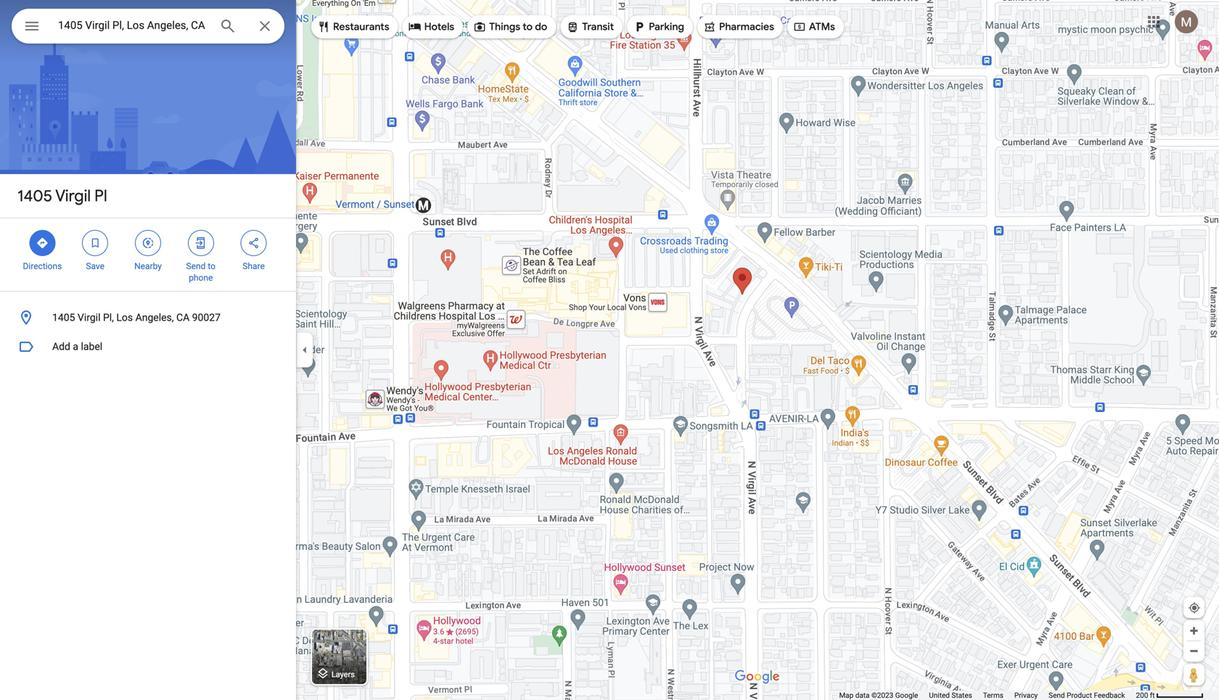 Task type: describe. For each thing, give the bounding box(es) containing it.

[[36, 235, 49, 251]]

states
[[952, 692, 973, 700]]

united states
[[930, 692, 973, 700]]

1405 virgil pl main content
[[0, 0, 296, 701]]


[[567, 19, 580, 35]]


[[474, 19, 487, 35]]

 things to do
[[474, 19, 548, 35]]

footer inside google maps element
[[840, 691, 1137, 701]]

a
[[73, 341, 78, 353]]

virgil for pl
[[55, 186, 91, 206]]

collapse side panel image
[[297, 342, 313, 358]]

restaurants
[[333, 20, 390, 33]]

 hotels
[[409, 19, 455, 35]]

actions for 1405 virgil pl region
[[0, 219, 296, 291]]

 button
[[12, 9, 52, 46]]

layers
[[332, 670, 355, 680]]

google
[[896, 692, 919, 700]]

add a label button
[[0, 333, 296, 362]]

send product feedback
[[1049, 692, 1126, 700]]

 search field
[[12, 9, 285, 46]]

things
[[490, 20, 521, 33]]

send product feedback button
[[1049, 691, 1126, 701]]

nearby
[[134, 261, 162, 272]]

show your location image
[[1189, 602, 1202, 615]]


[[409, 19, 422, 35]]

zoom in image
[[1189, 626, 1200, 637]]

google account: madeline spawn  
(madeline.spawn@adept.ai) image
[[1176, 10, 1199, 33]]

ft
[[1151, 692, 1156, 700]]

atms
[[810, 20, 836, 33]]

map data ©2023 google
[[840, 692, 919, 700]]

los
[[116, 312, 133, 324]]

directions
[[23, 261, 62, 272]]

pl,
[[103, 312, 114, 324]]

none field inside 1405 virgil pl, los angeles, ca 90027 field
[[58, 17, 208, 34]]

terms
[[984, 692, 1004, 700]]

add a label
[[52, 341, 103, 353]]

share
[[243, 261, 265, 272]]


[[142, 235, 155, 251]]

data
[[856, 692, 870, 700]]

send for send product feedback
[[1049, 692, 1066, 700]]

phone
[[189, 273, 213, 283]]



Task type: vqa. For each thing, say whether or not it's contained in the screenshot.
United States button
yes



Task type: locate. For each thing, give the bounding box(es) containing it.
virgil left the pl,
[[78, 312, 101, 324]]

virgil inside 1405 virgil pl, los angeles, ca 90027 button
[[78, 312, 101, 324]]

 restaurants
[[317, 19, 390, 35]]

0 vertical spatial 1405
[[17, 186, 52, 206]]

save
[[86, 261, 105, 272]]

200 ft
[[1137, 692, 1156, 700]]

1 vertical spatial send
[[1049, 692, 1066, 700]]

0 vertical spatial virgil
[[55, 186, 91, 206]]

map
[[840, 692, 854, 700]]

pl
[[95, 186, 107, 206]]

to up phone
[[208, 261, 216, 272]]

show street view coverage image
[[1184, 664, 1205, 686]]

1405 Virgil Pl, Los Angeles, CA 90027 field
[[12, 9, 285, 44]]

send up phone
[[186, 261, 206, 272]]

send
[[186, 261, 206, 272], [1049, 692, 1066, 700]]

terms button
[[984, 691, 1004, 701]]

united states button
[[930, 691, 973, 701]]

1405
[[17, 186, 52, 206], [52, 312, 75, 324]]

send inside send to phone
[[186, 261, 206, 272]]

1 vertical spatial 1405
[[52, 312, 75, 324]]


[[194, 235, 208, 251]]

zoom out image
[[1189, 646, 1200, 657]]

90027
[[192, 312, 221, 324]]

virgil for pl,
[[78, 312, 101, 324]]

virgil
[[55, 186, 91, 206], [78, 312, 101, 324]]

label
[[81, 341, 103, 353]]

product
[[1067, 692, 1093, 700]]

0 horizontal spatial send
[[186, 261, 206, 272]]

200
[[1137, 692, 1149, 700]]

0 vertical spatial send
[[186, 261, 206, 272]]

0 horizontal spatial to
[[208, 261, 216, 272]]

send left product
[[1049, 692, 1066, 700]]

1405 up the ''
[[17, 186, 52, 206]]

 transit
[[567, 19, 614, 35]]

google maps element
[[0, 0, 1220, 701]]

send to phone
[[186, 261, 216, 283]]

 atms
[[794, 19, 836, 35]]

angeles,
[[135, 312, 174, 324]]

virgil left pl
[[55, 186, 91, 206]]

united
[[930, 692, 950, 700]]

1405 inside 1405 virgil pl, los angeles, ca 90027 button
[[52, 312, 75, 324]]

send inside button
[[1049, 692, 1066, 700]]

1 vertical spatial to
[[208, 261, 216, 272]]

do
[[535, 20, 548, 33]]

1405 virgil pl, los angeles, ca 90027 button
[[0, 304, 296, 333]]

1405 virgil pl, los angeles, ca 90027
[[52, 312, 221, 324]]

footer
[[840, 691, 1137, 701]]


[[794, 19, 807, 35]]

privacy
[[1015, 692, 1039, 700]]

 parking
[[633, 19, 685, 35]]

200 ft button
[[1137, 692, 1205, 700]]

parking
[[649, 20, 685, 33]]

 pharmacies
[[704, 19, 775, 35]]

ca
[[176, 312, 190, 324]]

send for send to phone
[[186, 261, 206, 272]]

hotels
[[425, 20, 455, 33]]


[[89, 235, 102, 251]]


[[704, 19, 717, 35]]

pharmacies
[[720, 20, 775, 33]]

0 horizontal spatial 1405
[[17, 186, 52, 206]]


[[633, 19, 646, 35]]

to inside send to phone
[[208, 261, 216, 272]]


[[247, 235, 260, 251]]

privacy button
[[1015, 691, 1039, 701]]

feedback
[[1095, 692, 1126, 700]]

1 vertical spatial virgil
[[78, 312, 101, 324]]

1 horizontal spatial 1405
[[52, 312, 75, 324]]

to
[[523, 20, 533, 33], [208, 261, 216, 272]]

transit
[[583, 20, 614, 33]]

1 horizontal spatial send
[[1049, 692, 1066, 700]]

1405 virgil pl
[[17, 186, 107, 206]]

to left do on the top left of page
[[523, 20, 533, 33]]


[[317, 19, 330, 35]]

1405 for 1405 virgil pl, los angeles, ca 90027
[[52, 312, 75, 324]]

add
[[52, 341, 70, 353]]


[[23, 16, 41, 37]]

1405 for 1405 virgil pl
[[17, 186, 52, 206]]

None field
[[58, 17, 208, 34]]

footer containing map data ©2023 google
[[840, 691, 1137, 701]]

©2023
[[872, 692, 894, 700]]

0 vertical spatial to
[[523, 20, 533, 33]]

to inside  things to do
[[523, 20, 533, 33]]

1 horizontal spatial to
[[523, 20, 533, 33]]

1405 up the add
[[52, 312, 75, 324]]



